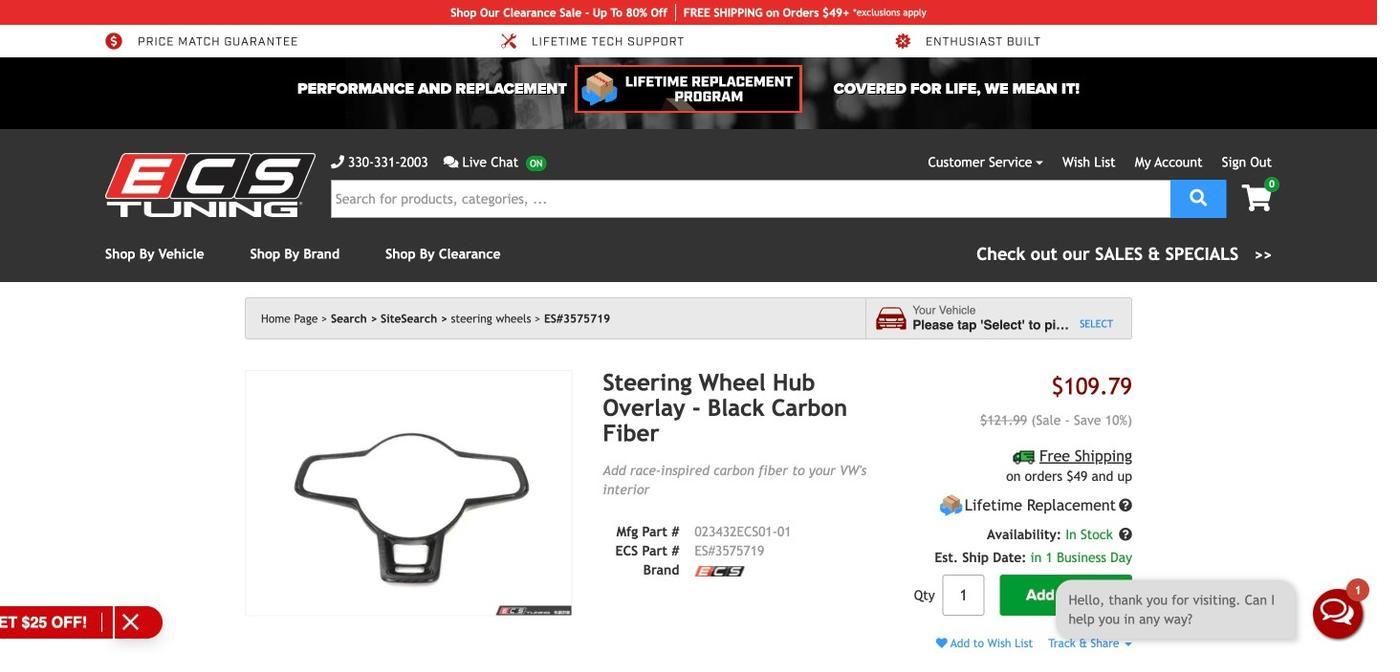 Task type: locate. For each thing, give the bounding box(es) containing it.
heart image
[[936, 638, 948, 649]]

search image
[[1191, 189, 1208, 207]]

lifetime replacement program banner image
[[575, 65, 803, 113]]

0 vertical spatial question circle image
[[1119, 499, 1133, 512]]

comments image
[[444, 155, 459, 169]]

1 question circle image from the top
[[1119, 499, 1133, 512]]

question circle image
[[1119, 499, 1133, 512], [1119, 528, 1133, 542]]

es#3575719 - 023432ecs01-01 - steering wheel hub overlay - black carbon fiber - add race-inspired carbon fiber to your vw's interior - ecs - volkswagen image
[[245, 370, 573, 617]]

2 question circle image from the top
[[1119, 528, 1133, 542]]

1 vertical spatial question circle image
[[1119, 528, 1133, 542]]

None text field
[[943, 575, 985, 616]]



Task type: describe. For each thing, give the bounding box(es) containing it.
shopping cart image
[[1242, 185, 1273, 211]]

this product is lifetime replacement eligible image
[[940, 494, 964, 518]]

ecs tuning image
[[105, 153, 316, 217]]

free shipping image
[[1014, 451, 1036, 465]]

phone image
[[331, 155, 344, 169]]

ecs image
[[695, 566, 745, 577]]

Search text field
[[331, 180, 1171, 218]]



Task type: vqa. For each thing, say whether or not it's contained in the screenshot.
cart
no



